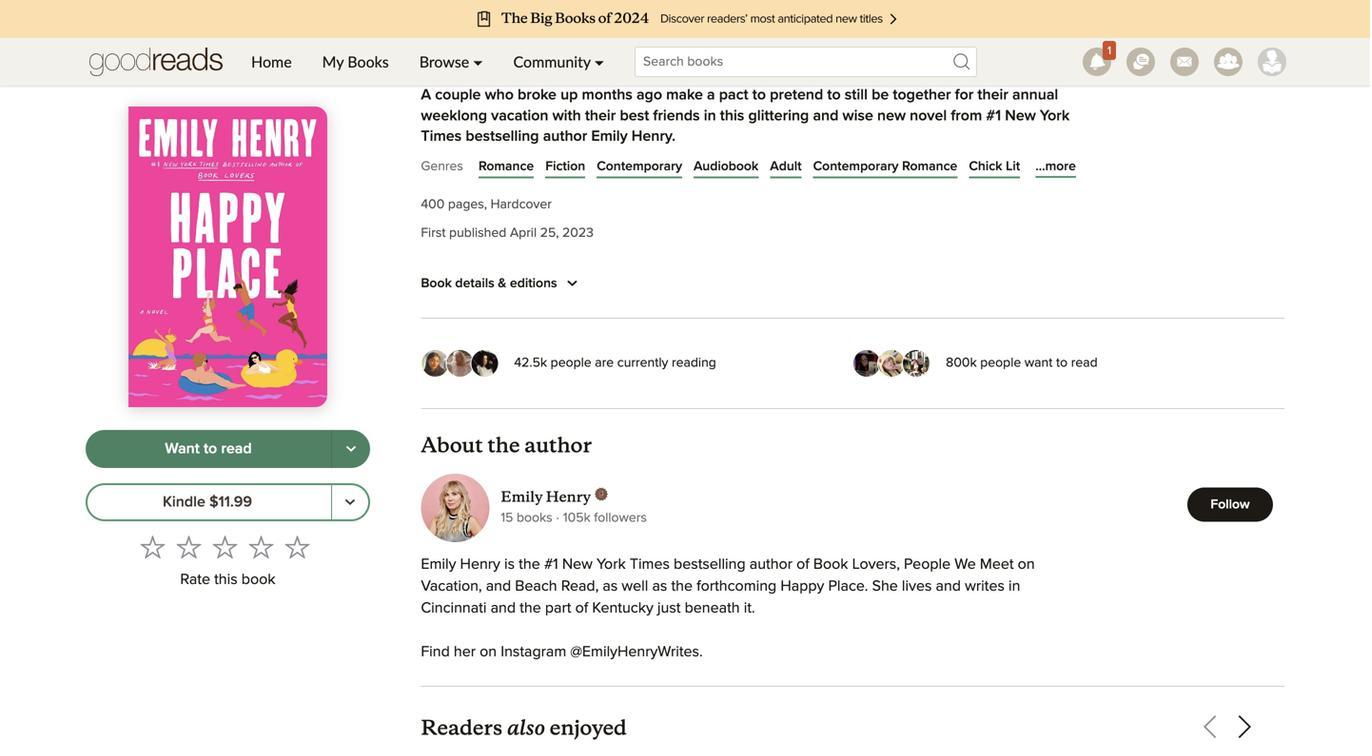 Task type: vqa. For each thing, say whether or not it's contained in the screenshot.
"Kentucky"
yes



Task type: describe. For each thing, give the bounding box(es) containing it.
romance link
[[479, 157, 534, 176]]

in inside "emily henry is the #1 new york times bestselling author of book lovers, people we meet on vacation, and beach read, as well as the forthcoming happy place. she lives and writes in cincinnati and the part of kentucky just beneath it."
[[1009, 579, 1020, 594]]

rate this book element
[[86, 529, 370, 595]]

fiction
[[545, 160, 585, 173]]

pact
[[719, 87, 748, 103]]

the up just
[[671, 579, 693, 594]]

book details & editions button
[[421, 272, 584, 295]]

for
[[955, 87, 974, 103]]

1 button
[[1075, 38, 1119, 86]]

want
[[165, 442, 200, 457]]

from
[[951, 108, 982, 123]]

pretend
[[770, 87, 823, 103]]

community
[[513, 52, 591, 71]]

friends
[[653, 108, 700, 123]]

editions
[[510, 277, 557, 290]]

in inside a couple who broke up months ago make a pact to pretend to still be together for their annual weeklong vacation with their best friends in this glittering and wise new novel from #1 new york times bestselling author emily henry.
[[704, 108, 716, 123]]

0 vertical spatial read
[[1071, 357, 1098, 370]]

times inside "emily henry is the #1 new york times bestselling author of book lovers, people we meet on vacation, and beach read, as well as the forthcoming happy place. she lives and writes in cincinnati and the part of kentucky just beneath it."
[[630, 557, 670, 572]]

readers
[[421, 715, 503, 741]]

read inside want to read button
[[221, 442, 252, 457]]

emily for emily henry
[[501, 488, 543, 506]]

105k
[[563, 512, 591, 525]]

lives
[[902, 579, 932, 594]]

audiobook
[[694, 160, 759, 173]]

15 books
[[501, 512, 553, 525]]

2 as from the left
[[652, 579, 667, 594]]

new inside a couple who broke up months ago make a pact to pretend to still be together for their annual weeklong vacation with their best friends in this glittering and wise new novel from #1 new york times bestselling author emily henry.
[[1005, 108, 1036, 123]]

1 vertical spatial author
[[524, 433, 592, 458]]

about the author
[[421, 433, 592, 458]]

vacation,
[[421, 579, 482, 594]]

emily henry
[[501, 488, 591, 506]]

1 horizontal spatial of
[[797, 557, 810, 572]]

adult
[[770, 160, 802, 173]]

rate 1 out of 5 image
[[140, 535, 165, 560]]

contemporary link
[[597, 157, 682, 176]]

goodreads author image
[[595, 488, 608, 501]]

first published april 25, 2023
[[421, 227, 594, 240]]

to inside button
[[204, 442, 217, 457]]

$11.99
[[209, 495, 252, 510]]

ago
[[637, 87, 662, 103]]

read,
[[561, 579, 599, 594]]

annual
[[1012, 87, 1058, 103]]

part
[[545, 601, 571, 616]]

2 romance from the left
[[902, 160, 958, 173]]

profile image for bob builder. image
[[1258, 48, 1286, 76]]

months
[[582, 87, 633, 103]]

1 vertical spatial of
[[575, 601, 588, 616]]

be
[[872, 87, 889, 103]]

1 vertical spatial their
[[585, 108, 616, 123]]

▾ for browse ▾
[[473, 52, 483, 71]]

fiction link
[[545, 157, 585, 176]]

rate this book
[[180, 572, 275, 588]]

the right the about
[[488, 433, 520, 458]]

1
[[1108, 45, 1111, 56]]

audiobook link
[[694, 157, 759, 176]]

chick lit link
[[969, 157, 1020, 176]]

is
[[504, 557, 515, 572]]

home link
[[236, 38, 307, 86]]

just
[[657, 601, 681, 616]]

2023
[[562, 227, 594, 240]]

follow
[[1211, 498, 1250, 512]]

community ▾ link
[[498, 38, 619, 86]]

find her on instagram @emilyhenrywrites.
[[421, 645, 703, 660]]

genres
[[421, 160, 463, 173]]

we
[[955, 557, 976, 572]]

reading
[[672, 357, 716, 370]]

readers also enjoyed
[[421, 711, 627, 741]]

#1 inside a couple who broke up months ago make a pact to pretend to still be together for their annual weeklong vacation with their best friends in this glittering and wise new novel from #1 new york times bestselling author emily henry.
[[986, 108, 1001, 123]]

chick lit
[[969, 160, 1020, 173]]

about
[[421, 433, 483, 458]]

henry for emily henry is the #1 new york times bestselling author of book lovers, people we meet on vacation, and beach read, as well as the forthcoming happy place. she lives and writes in cincinnati and the part of kentucky just beneath it.
[[460, 557, 500, 572]]

vacation
[[491, 108, 549, 123]]

rate 3 out of 5 image
[[213, 535, 237, 560]]

with
[[552, 108, 581, 123]]

25,
[[540, 227, 559, 240]]

york inside a couple who broke up months ago make a pact to pretend to still be together for their annual weeklong vacation with their best friends in this glittering and wise new novel from #1 new york times bestselling author emily henry.
[[1040, 108, 1070, 123]]

a
[[707, 87, 715, 103]]

on inside "emily henry is the #1 new york times bestselling author of book lovers, people we meet on vacation, and beach read, as well as the forthcoming happy place. she lives and writes in cincinnati and the part of kentucky just beneath it."
[[1018, 557, 1035, 572]]

15
[[501, 512, 513, 525]]

writes
[[965, 579, 1005, 594]]

contemporary romance
[[813, 160, 958, 173]]

enjoyed
[[550, 715, 627, 741]]

published
[[449, 227, 507, 240]]

want to read button
[[86, 430, 332, 468]]

contemporary for contemporary romance
[[813, 160, 899, 173]]

times inside a couple who broke up months ago make a pact to pretend to still be together for their annual weeklong vacation with their best friends in this glittering and wise new novel from #1 new york times bestselling author emily henry.
[[421, 129, 462, 144]]

kindle $11.99
[[163, 495, 252, 510]]

also
[[507, 711, 545, 741]]

Search by book title or ISBN text field
[[635, 47, 977, 77]]

my
[[322, 52, 344, 71]]

home
[[251, 52, 292, 71]]

cincinnati
[[421, 601, 487, 616]]

kentucky
[[592, 601, 653, 616]]

forthcoming
[[697, 579, 777, 594]]

want to read
[[165, 442, 252, 457]]

followers
[[594, 512, 647, 525]]

place.
[[828, 579, 868, 594]]

and down is
[[486, 579, 511, 594]]

new
[[877, 108, 906, 123]]



Task type: locate. For each thing, give the bounding box(es) containing it.
book left details
[[421, 277, 452, 290]]

1 vertical spatial #1
[[544, 557, 558, 572]]

1 horizontal spatial romance
[[902, 160, 958, 173]]

bestselling up forthcoming
[[674, 557, 746, 572]]

romance
[[479, 160, 534, 173], [902, 160, 958, 173]]

want
[[1025, 357, 1053, 370]]

and inside a couple who broke up months ago make a pact to pretend to still be together for their annual weeklong vacation with their best friends in this glittering and wise new novel from #1 new york times bestselling author emily henry.
[[813, 108, 839, 123]]

1 horizontal spatial people
[[980, 357, 1021, 370]]

people for 800k
[[980, 357, 1021, 370]]

who
[[485, 87, 514, 103]]

read up $11.99
[[221, 442, 252, 457]]

author down 'with' at the left top of page
[[543, 129, 587, 144]]

None search field
[[619, 47, 992, 77]]

new up read,
[[562, 557, 593, 572]]

rating 0 out of 5 group
[[135, 529, 315, 565]]

1 horizontal spatial contemporary
[[813, 160, 899, 173]]

0 vertical spatial #1
[[986, 108, 1001, 123]]

0 horizontal spatial new
[[562, 557, 593, 572]]

in
[[704, 108, 716, 123], [1009, 579, 1020, 594]]

emily henry is the #1 new york times bestselling author of book lovers, people we meet on vacation, and beach read, as well as the forthcoming happy place. she lives and writes in cincinnati and the part of kentucky just beneath it.
[[421, 557, 1035, 616]]

1 as from the left
[[603, 579, 618, 594]]

1 horizontal spatial henry
[[546, 488, 591, 506]]

rate 2 out of 5 image
[[176, 535, 201, 560]]

on
[[1018, 557, 1035, 572], [480, 645, 497, 660]]

2 ▾ from the left
[[595, 52, 604, 71]]

together
[[893, 87, 951, 103]]

1 vertical spatial this
[[214, 572, 238, 588]]

weeklong
[[421, 108, 487, 123]]

▾ for community ▾
[[595, 52, 604, 71]]

top genres for this book element
[[421, 155, 1285, 185]]

0 horizontal spatial york
[[597, 557, 626, 572]]

1 horizontal spatial in
[[1009, 579, 1020, 594]]

rate
[[180, 572, 210, 588]]

book
[[241, 572, 275, 588]]

bestselling inside a couple who broke up months ago make a pact to pretend to still be together for their annual weeklong vacation with their best friends in this glittering and wise new novel from #1 new york times bestselling author emily henry.
[[466, 129, 539, 144]]

beneath
[[685, 601, 740, 616]]

1 vertical spatial book
[[813, 557, 848, 572]]

make
[[666, 87, 703, 103]]

...more button
[[1036, 157, 1076, 176]]

people for 42.5k
[[551, 357, 592, 370]]

home image
[[89, 38, 223, 86]]

1 vertical spatial on
[[480, 645, 497, 660]]

2 vertical spatial emily
[[421, 557, 456, 572]]

emily inside "emily henry is the #1 new york times bestselling author of book lovers, people we meet on vacation, and beach read, as well as the forthcoming happy place. she lives and writes in cincinnati and the part of kentucky just beneath it."
[[421, 557, 456, 572]]

1 horizontal spatial york
[[1040, 108, 1070, 123]]

0 vertical spatial on
[[1018, 557, 1035, 572]]

1 vertical spatial york
[[597, 557, 626, 572]]

1 horizontal spatial ▾
[[595, 52, 604, 71]]

on right meet
[[1018, 557, 1035, 572]]

emily up vacation,
[[421, 557, 456, 572]]

0 horizontal spatial their
[[585, 108, 616, 123]]

0 vertical spatial york
[[1040, 108, 1070, 123]]

0 vertical spatial this
[[720, 108, 744, 123]]

1 horizontal spatial times
[[630, 557, 670, 572]]

community ▾
[[513, 52, 604, 71]]

2 vertical spatial author
[[750, 557, 793, 572]]

1 horizontal spatial emily
[[501, 488, 543, 506]]

400
[[421, 198, 445, 211]]

0 horizontal spatial henry
[[460, 557, 500, 572]]

...more
[[1036, 160, 1076, 173]]

0 horizontal spatial on
[[480, 645, 497, 660]]

0 vertical spatial bestselling
[[466, 129, 539, 144]]

42.5k people are currently reading
[[514, 357, 716, 370]]

0 horizontal spatial in
[[704, 108, 716, 123]]

this right rate
[[214, 572, 238, 588]]

the right is
[[519, 557, 540, 572]]

are
[[595, 357, 614, 370]]

read right want
[[1071, 357, 1098, 370]]

0 horizontal spatial read
[[221, 442, 252, 457]]

beach
[[515, 579, 557, 594]]

lit
[[1006, 160, 1020, 173]]

0 vertical spatial henry
[[546, 488, 591, 506]]

1 ▾ from the left
[[473, 52, 483, 71]]

henry up the 105k
[[546, 488, 591, 506]]

1 contemporary from the left
[[597, 160, 682, 173]]

of up happy on the bottom of page
[[797, 557, 810, 572]]

0 horizontal spatial book
[[421, 277, 452, 290]]

0 horizontal spatial of
[[575, 601, 588, 616]]

1 horizontal spatial as
[[652, 579, 667, 594]]

1 horizontal spatial read
[[1071, 357, 1098, 370]]

kindle
[[163, 495, 205, 510]]

1 vertical spatial new
[[562, 557, 593, 572]]

this
[[720, 108, 744, 123], [214, 572, 238, 588]]

2 contemporary from the left
[[813, 160, 899, 173]]

romance down novel
[[902, 160, 958, 173]]

emily up 15 books at the bottom of page
[[501, 488, 543, 506]]

0 horizontal spatial times
[[421, 129, 462, 144]]

a
[[421, 87, 431, 103]]

browse ▾ link
[[404, 38, 498, 86]]

on right her
[[480, 645, 497, 660]]

author up emily henry
[[524, 433, 592, 458]]

in down a
[[704, 108, 716, 123]]

in down meet
[[1009, 579, 1020, 594]]

well
[[622, 579, 648, 594]]

browse
[[419, 52, 469, 71]]

0 horizontal spatial as
[[603, 579, 618, 594]]

emily inside a couple who broke up months ago make a pact to pretend to still be together for their annual weeklong vacation with their best friends in this glittering and wise new novel from #1 new york times bestselling author emily henry.
[[591, 129, 628, 144]]

happy
[[781, 579, 824, 594]]

1 horizontal spatial new
[[1005, 108, 1036, 123]]

times down weeklong
[[421, 129, 462, 144]]

read
[[1071, 357, 1098, 370], [221, 442, 252, 457]]

#1 up beach
[[544, 557, 558, 572]]

times up well
[[630, 557, 670, 572]]

2 horizontal spatial emily
[[591, 129, 628, 144]]

#1 right from
[[986, 108, 1001, 123]]

as up just
[[652, 579, 667, 594]]

her
[[454, 645, 476, 660]]

profile image for emily henry. image
[[421, 474, 489, 543]]

rate 4 out of 5 image
[[249, 535, 274, 560]]

0 horizontal spatial #1
[[544, 557, 558, 572]]

new down the annual
[[1005, 108, 1036, 123]]

2 people from the left
[[980, 357, 1021, 370]]

1 horizontal spatial on
[[1018, 557, 1035, 572]]

book details & editions
[[421, 277, 557, 290]]

and down beach
[[491, 601, 516, 616]]

up
[[561, 87, 578, 103]]

1 vertical spatial times
[[630, 557, 670, 572]]

this inside a couple who broke up months ago make a pact to pretend to still be together for their annual weeklong vacation with their best friends in this glittering and wise new novel from #1 new york times bestselling author emily henry.
[[720, 108, 744, 123]]

details
[[455, 277, 494, 290]]

the down beach
[[520, 601, 541, 616]]

books
[[517, 512, 553, 525]]

400 pages, hardcover
[[421, 198, 552, 211]]

lovers,
[[852, 557, 900, 572]]

0 vertical spatial author
[[543, 129, 587, 144]]

instagram
[[501, 645, 566, 660]]

of
[[797, 557, 810, 572], [575, 601, 588, 616]]

1 romance from the left
[[479, 160, 534, 173]]

1 horizontal spatial this
[[720, 108, 744, 123]]

a couple who broke up months ago make a pact to pretend to still be together for their annual weeklong vacation with their best friends in this glittering and wise new novel from #1 new york times bestselling author emily henry.
[[421, 87, 1070, 144]]

and left the wise on the right top of the page
[[813, 108, 839, 123]]

rate 5 out of 5 image
[[285, 535, 310, 560]]

800k people want to read
[[946, 357, 1098, 370]]

1 vertical spatial emily
[[501, 488, 543, 506]]

0 vertical spatial book
[[421, 277, 452, 290]]

april
[[510, 227, 537, 240]]

1 horizontal spatial #1
[[986, 108, 1001, 123]]

1 horizontal spatial their
[[978, 87, 1009, 103]]

author inside "emily henry is the #1 new york times bestselling author of book lovers, people we meet on vacation, and beach read, as well as the forthcoming happy place. she lives and writes in cincinnati and the part of kentucky just beneath it."
[[750, 557, 793, 572]]

emily henry link
[[501, 488, 647, 507]]

this inside "element"
[[214, 572, 238, 588]]

0 horizontal spatial this
[[214, 572, 238, 588]]

1 vertical spatial in
[[1009, 579, 1020, 594]]

0 vertical spatial emily
[[591, 129, 628, 144]]

henry left is
[[460, 557, 500, 572]]

pages,
[[448, 198, 487, 211]]

henry.
[[632, 129, 676, 144]]

author up happy on the bottom of page
[[750, 557, 793, 572]]

0 horizontal spatial emily
[[421, 557, 456, 572]]

their down months
[[585, 108, 616, 123]]

contemporary down henry.
[[597, 160, 682, 173]]

my books link
[[307, 38, 404, 86]]

0 horizontal spatial bestselling
[[466, 129, 539, 144]]

book inside button
[[421, 277, 452, 290]]

as left well
[[603, 579, 618, 594]]

couple
[[435, 87, 481, 103]]

romance up hardcover
[[479, 160, 534, 173]]

book up place.
[[813, 557, 848, 572]]

contemporary down the wise on the right top of the page
[[813, 160, 899, 173]]

bestselling down vacation
[[466, 129, 539, 144]]

book inside "emily henry is the #1 new york times bestselling author of book lovers, people we meet on vacation, and beach read, as well as the forthcoming happy place. she lives and writes in cincinnati and the part of kentucky just beneath it."
[[813, 557, 848, 572]]

still
[[845, 87, 868, 103]]

1 horizontal spatial bestselling
[[674, 557, 746, 572]]

new inside "emily henry is the #1 new york times bestselling author of book lovers, people we meet on vacation, and beach read, as well as the forthcoming happy place. she lives and writes in cincinnati and the part of kentucky just beneath it."
[[562, 557, 593, 572]]

bestselling
[[466, 129, 539, 144], [674, 557, 746, 572]]

it.
[[744, 601, 755, 616]]

people left want
[[980, 357, 1021, 370]]

0 horizontal spatial contemporary
[[597, 160, 682, 173]]

bestselling inside "emily henry is the #1 new york times bestselling author of book lovers, people we meet on vacation, and beach read, as well as the forthcoming happy place. she lives and writes in cincinnati and the part of kentucky just beneath it."
[[674, 557, 746, 572]]

@emilyhenrywrites.
[[570, 645, 703, 660]]

find
[[421, 645, 450, 660]]

▾ right browse
[[473, 52, 483, 71]]

york down the annual
[[1040, 108, 1070, 123]]

people left are
[[551, 357, 592, 370]]

browse ▾
[[419, 52, 483, 71]]

0 vertical spatial of
[[797, 557, 810, 572]]

0 horizontal spatial people
[[551, 357, 592, 370]]

henry inside "emily henry is the #1 new york times bestselling author of book lovers, people we meet on vacation, and beach read, as well as the forthcoming happy place. she lives and writes in cincinnati and the part of kentucky just beneath it."
[[460, 557, 500, 572]]

york inside "emily henry is the #1 new york times bestselling author of book lovers, people we meet on vacation, and beach read, as well as the forthcoming happy place. she lives and writes in cincinnati and the part of kentucky just beneath it."
[[597, 557, 626, 572]]

new
[[1005, 108, 1036, 123], [562, 557, 593, 572]]

their
[[978, 87, 1009, 103], [585, 108, 616, 123]]

and down we
[[936, 579, 961, 594]]

#1 inside "emily henry is the #1 new york times bestselling author of book lovers, people we meet on vacation, and beach read, as well as the forthcoming happy place. she lives and writes in cincinnati and the part of kentucky just beneath it."
[[544, 557, 558, 572]]

1 vertical spatial bestselling
[[674, 557, 746, 572]]

wise
[[843, 108, 873, 123]]

0 horizontal spatial romance
[[479, 160, 534, 173]]

1 people from the left
[[551, 357, 592, 370]]

1 vertical spatial henry
[[460, 557, 500, 572]]

0 vertical spatial in
[[704, 108, 716, 123]]

0 vertical spatial new
[[1005, 108, 1036, 123]]

800k
[[946, 357, 977, 370]]

0 horizontal spatial ▾
[[473, 52, 483, 71]]

glittering
[[748, 108, 809, 123]]

1 horizontal spatial book
[[813, 557, 848, 572]]

york up well
[[597, 557, 626, 572]]

▾ up months
[[595, 52, 604, 71]]

novel
[[910, 108, 947, 123]]

of down read,
[[575, 601, 588, 616]]

their right the for
[[978, 87, 1009, 103]]

this down pact
[[720, 108, 744, 123]]

1 vertical spatial read
[[221, 442, 252, 457]]

henry for emily henry
[[546, 488, 591, 506]]

42.5k
[[514, 357, 547, 370]]

emily down best
[[591, 129, 628, 144]]

▾
[[473, 52, 483, 71], [595, 52, 604, 71]]

author inside a couple who broke up months ago make a pact to pretend to still be together for their annual weeklong vacation with their best friends in this glittering and wise new novel from #1 new york times bestselling author emily henry.
[[543, 129, 587, 144]]

people
[[904, 557, 951, 572]]

emily for emily henry is the #1 new york times bestselling author of book lovers, people we meet on vacation, and beach read, as well as the forthcoming happy place. she lives and writes in cincinnati and the part of kentucky just beneath it.
[[421, 557, 456, 572]]

0 vertical spatial times
[[421, 129, 462, 144]]

0 vertical spatial their
[[978, 87, 1009, 103]]

contemporary romance link
[[813, 157, 958, 176]]

first
[[421, 227, 446, 240]]

contemporary for contemporary
[[597, 160, 682, 173]]



